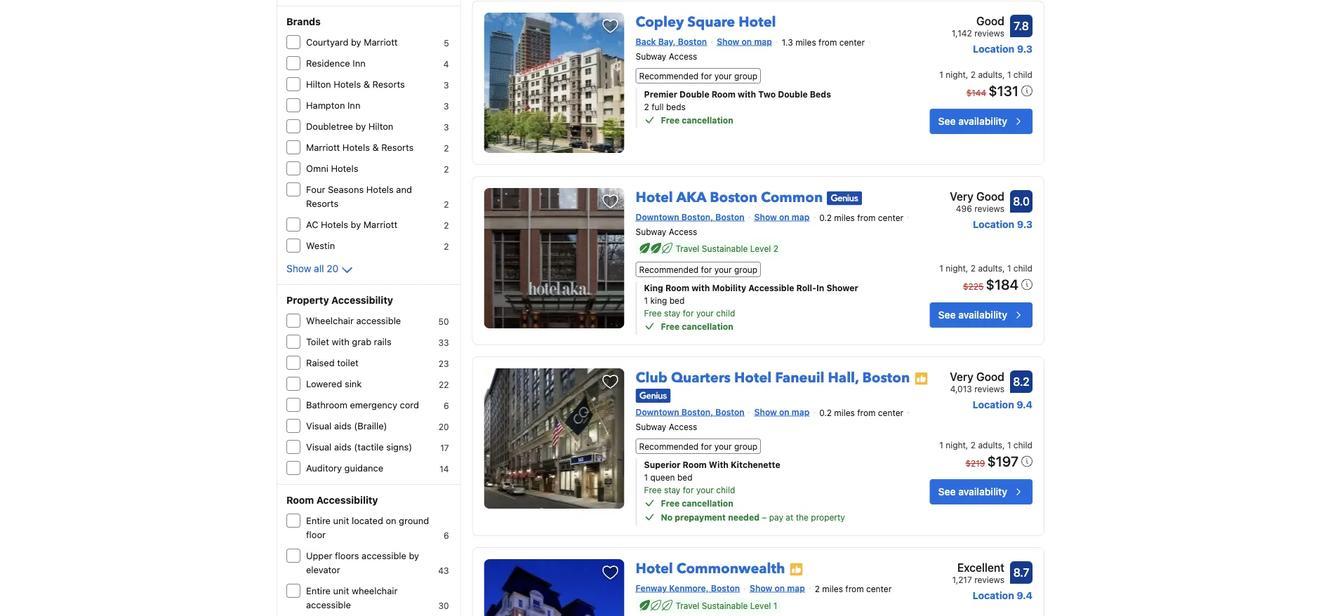 Task type: vqa. For each thing, say whether or not it's contained in the screenshot.


Task type: locate. For each thing, give the bounding box(es) containing it.
1 vertical spatial with
[[692, 283, 710, 293]]

reviews inside excellent 1,217 reviews
[[974, 575, 1004, 585]]

& down residence inn at the left top
[[363, 79, 370, 89]]

0 vertical spatial unit
[[333, 516, 349, 526]]

on down common
[[779, 212, 789, 222]]

0 vertical spatial cancellation
[[682, 115, 733, 125]]

level for commonwealth
[[750, 601, 771, 611]]

hotels left and
[[366, 184, 394, 195]]

availability for hotel aka boston common
[[958, 309, 1007, 321]]

boston for 8.0
[[715, 212, 745, 222]]

1 vertical spatial 1 night , 2 adults , 1 child
[[939, 263, 1033, 273]]

1 subway from the top
[[636, 51, 666, 61]]

0 vertical spatial 1 night , 2 adults , 1 child
[[939, 69, 1033, 79]]

good for hotel aka boston common
[[976, 190, 1004, 203]]

miles for $184
[[834, 213, 855, 223]]

accessibility for room accessibility
[[316, 495, 378, 506]]

3 3 from the top
[[444, 122, 449, 132]]

0 vertical spatial accessibility
[[331, 294, 393, 306]]

3 access from the top
[[669, 422, 697, 432]]

group for hotel
[[734, 441, 758, 451]]

0 vertical spatial bed
[[669, 295, 685, 305]]

0 horizontal spatial &
[[363, 79, 370, 89]]

2 vertical spatial access
[[669, 422, 697, 432]]

free inside 1 queen bed free stay for your child
[[644, 485, 662, 495]]

subway down back at the top left of page
[[636, 51, 666, 61]]

very good element for hotel aka boston common
[[950, 188, 1004, 205]]

excellent 1,217 reviews
[[952, 561, 1004, 585]]

&
[[363, 79, 370, 89], [372, 142, 379, 153]]

2 access from the top
[[669, 227, 697, 236]]

1 sustainable from the top
[[702, 243, 748, 253]]

1 vertical spatial hilton
[[368, 121, 393, 132]]

0 vertical spatial marriott
[[364, 37, 398, 47]]

very up 4,013
[[950, 370, 974, 383]]

2 downtown from the top
[[636, 407, 679, 417]]

1 0.2 miles from center subway access from the top
[[636, 213, 903, 236]]

1 vertical spatial subway
[[636, 227, 666, 236]]

$184
[[986, 276, 1019, 292]]

hotels
[[334, 79, 361, 89], [342, 142, 370, 153], [331, 163, 358, 174], [366, 184, 394, 195], [321, 219, 348, 230]]

0 vertical spatial &
[[363, 79, 370, 89]]

hotels down residence inn at the left top
[[334, 79, 361, 89]]

0 vertical spatial stay
[[664, 308, 680, 318]]

access down 'back bay, boston'
[[669, 51, 697, 61]]

2 unit from the top
[[333, 586, 349, 596]]

subway inside 1.3 miles from center subway access
[[636, 51, 666, 61]]

recommended
[[639, 71, 699, 81], [639, 265, 699, 274], [639, 441, 699, 451]]

0 horizontal spatial with
[[332, 337, 349, 347]]

availability down $225
[[958, 309, 1007, 321]]

6
[[444, 401, 449, 411], [444, 531, 449, 540]]

0 vertical spatial 3
[[444, 80, 449, 90]]

3 group from the top
[[734, 441, 758, 451]]

free down queen at the bottom of page
[[644, 485, 662, 495]]

0 vertical spatial resorts
[[372, 79, 405, 89]]

cancellation for quarters
[[682, 498, 733, 508]]

1 9.4 from the top
[[1017, 399, 1033, 411]]

group
[[734, 71, 758, 81], [734, 265, 758, 274], [734, 441, 758, 451]]

1 vertical spatial 3
[[444, 101, 449, 111]]

$219
[[965, 458, 985, 468]]

aids down bathroom
[[334, 421, 352, 431]]

center for $184
[[878, 213, 903, 223]]

0 vertical spatial level
[[750, 243, 771, 253]]

unit inside the entire unit located on ground floor
[[333, 516, 349, 526]]

good inside very good 496 reviews
[[976, 190, 1004, 203]]

recommended for your group for aka
[[639, 265, 758, 274]]

0.2 miles from center subway access for common
[[636, 213, 903, 236]]

inn down the "hilton hotels & resorts"
[[347, 100, 360, 111]]

1 entire from the top
[[306, 516, 331, 526]]

this property is part of our preferred partner program. it's committed to providing excellent service and good value. it'll pay us a higher commission if you make a booking. image
[[914, 372, 928, 386], [914, 372, 928, 386], [789, 563, 803, 577]]

hotel up 1.3 miles from center subway access
[[739, 13, 776, 32]]

1 vertical spatial resorts
[[381, 142, 414, 153]]

center
[[839, 38, 865, 47], [878, 213, 903, 223], [878, 408, 903, 418], [866, 584, 892, 594]]

miles inside 1.3 miles from center subway access
[[795, 38, 816, 47]]

entire inside entire unit wheelchair accessible
[[306, 586, 331, 596]]

0.2 down hall, at the bottom of page
[[819, 408, 832, 418]]

30
[[438, 601, 449, 611]]

on left ground
[[386, 516, 396, 526]]

with
[[738, 89, 756, 99], [692, 283, 710, 293], [332, 337, 349, 347]]

accessibility
[[331, 294, 393, 306], [316, 495, 378, 506]]

back bay, boston
[[636, 37, 707, 46]]

0.2 miles from center subway access
[[636, 213, 903, 236], [636, 408, 903, 432]]

bed
[[669, 295, 685, 305], [677, 472, 692, 482]]

very good element left 8.2
[[950, 368, 1004, 385]]

inn for hampton inn
[[347, 100, 360, 111]]

map for quarters
[[792, 407, 810, 417]]

1 3 from the top
[[444, 80, 449, 90]]

0 vertical spatial 0.2
[[819, 213, 832, 223]]

1 double from the left
[[680, 89, 709, 99]]

copley square hotel
[[636, 13, 776, 32]]

0.2 down common
[[819, 213, 832, 223]]

2 downtown boston, boston from the top
[[636, 407, 745, 417]]

1 vertical spatial visual
[[306, 442, 332, 452]]

very inside very good 496 reviews
[[950, 190, 974, 203]]

map down this property is part of our preferred partner program. it's committed to providing excellent service and good value. it'll pay us a higher commission if you make a booking. icon
[[787, 583, 805, 593]]

unit down the room accessibility
[[333, 516, 349, 526]]

entire unit wheelchair accessible
[[306, 586, 398, 610]]

9.4 for club quarters hotel faneuil hall, boston
[[1017, 399, 1033, 411]]

double up beds
[[680, 89, 709, 99]]

1 see from the top
[[938, 115, 956, 127]]

common
[[761, 188, 823, 208]]

2 availability from the top
[[958, 309, 1007, 321]]

downtown for hotel
[[636, 212, 679, 222]]

group for boston
[[734, 265, 758, 274]]

travel for commonwealth
[[676, 601, 699, 611]]

subway up king
[[636, 227, 666, 236]]

20 up the 17
[[439, 422, 449, 432]]

2 location 9.3 from the top
[[973, 219, 1033, 230]]

copley square hotel link
[[636, 7, 776, 32]]

2 visual from the top
[[306, 442, 332, 452]]

kitchenette
[[731, 460, 780, 469]]

for for $197
[[701, 441, 712, 451]]

boston inside 'link'
[[862, 368, 910, 388]]

location 9.4 for hotel commonwealth
[[973, 590, 1033, 601]]

0 vertical spatial very
[[950, 190, 974, 203]]

2 recommended for your group from the top
[[639, 265, 758, 274]]

recommended up superior
[[639, 441, 699, 451]]

0 vertical spatial sustainable
[[702, 243, 748, 253]]

downtown boston, boston for quarters
[[636, 407, 745, 417]]

1 access from the top
[[669, 51, 697, 61]]

0 vertical spatial recommended for your group
[[639, 71, 758, 81]]

9.3 down the 7.8
[[1017, 43, 1033, 55]]

2 see availability from the top
[[938, 309, 1007, 321]]

0 vertical spatial visual
[[306, 421, 332, 431]]

see availability link down $144
[[930, 109, 1033, 134]]

0 vertical spatial boston,
[[681, 212, 713, 222]]

9.3
[[1017, 43, 1033, 55], [1017, 219, 1033, 230]]

sustainable for aka
[[702, 243, 748, 253]]

0 horizontal spatial 20
[[327, 263, 339, 274]]

1 vertical spatial see
[[938, 309, 956, 321]]

2 recommended from the top
[[639, 265, 699, 274]]

free up no
[[661, 498, 680, 508]]

hotel aka boston common image
[[484, 188, 624, 329]]

2 vertical spatial see availability
[[938, 486, 1007, 498]]

0 vertical spatial location 9.3
[[973, 43, 1033, 55]]

1 vertical spatial availability
[[958, 309, 1007, 321]]

2 adults from the top
[[978, 263, 1002, 273]]

travel sustainable level 1
[[676, 601, 777, 611]]

3 night from the top
[[946, 440, 966, 450]]

recommended for your group up superior room with kitchenette
[[639, 441, 758, 451]]

9.3 down scored 8.0 element at the right
[[1017, 219, 1033, 230]]

1 9.3 from the top
[[1017, 43, 1033, 55]]

0 vertical spatial adults
[[978, 69, 1002, 79]]

level
[[750, 243, 771, 253], [750, 601, 771, 611]]

travel for aka
[[676, 243, 699, 253]]

3 see availability from the top
[[938, 486, 1007, 498]]

from for $184
[[857, 213, 876, 223]]

1 vertical spatial 0.2 miles from center subway access
[[636, 408, 903, 432]]

recommended for hotel
[[639, 265, 699, 274]]

miles for $197
[[834, 408, 855, 418]]

boston, down quarters
[[681, 407, 713, 417]]

resorts
[[372, 79, 405, 89], [381, 142, 414, 153], [306, 198, 338, 209]]

child up $184
[[1013, 263, 1033, 273]]

2 see availability link from the top
[[930, 302, 1033, 328]]

1 vertical spatial good
[[976, 190, 1004, 203]]

boston down copley square hotel
[[678, 37, 707, 46]]

1 vertical spatial stay
[[664, 485, 680, 495]]

visual aids (tactile signs)
[[306, 442, 412, 452]]

1 travel from the top
[[676, 243, 699, 253]]

boston, for aka
[[681, 212, 713, 222]]

bathroom emergency cord
[[306, 400, 419, 410]]

2 travel from the top
[[676, 601, 699, 611]]

copley square hotel image
[[484, 13, 624, 153]]

entire for entire unit located on ground floor
[[306, 516, 331, 526]]

reviews right 1,142
[[974, 28, 1004, 38]]

2 vertical spatial accessible
[[306, 600, 351, 610]]

with
[[709, 460, 729, 469]]

marriott up the "hilton hotels & resorts"
[[364, 37, 398, 47]]

downtown boston, boston down the 'aka'
[[636, 212, 745, 222]]

aids up auditory guidance
[[334, 442, 352, 452]]

0 vertical spatial see
[[938, 115, 956, 127]]

,
[[966, 69, 968, 79], [1002, 69, 1005, 79], [966, 263, 968, 273], [1002, 263, 1005, 273], [966, 440, 968, 450], [1002, 440, 1005, 450]]

2 entire from the top
[[306, 586, 331, 596]]

2 aids from the top
[[334, 442, 352, 452]]

level down commonwealth
[[750, 601, 771, 611]]

1 see availability from the top
[[938, 115, 1007, 127]]

2 free cancellation from the top
[[661, 321, 733, 331]]

3 recommended from the top
[[639, 441, 699, 451]]

sustainable
[[702, 243, 748, 253], [702, 601, 748, 611]]

downtown boston, boston down quarters
[[636, 407, 745, 417]]

3 for &
[[444, 80, 449, 90]]

23
[[439, 359, 449, 369]]

show down commonwealth
[[750, 583, 772, 593]]

room up 1 queen bed free stay for your child
[[683, 460, 707, 469]]

free cancellation up prepayment
[[661, 498, 733, 508]]

four seasons hotels and resorts
[[306, 184, 412, 209]]

map
[[754, 37, 772, 46], [792, 212, 810, 222], [792, 407, 810, 417], [787, 583, 805, 593]]

cord
[[400, 400, 419, 410]]

0 vertical spatial subway
[[636, 51, 666, 61]]

1 vertical spatial night
[[946, 263, 966, 273]]

hilton up marriott hotels & resorts
[[368, 121, 393, 132]]

upper
[[306, 551, 332, 561]]

ac hotels by marriott
[[306, 219, 397, 230]]

0 vertical spatial availability
[[958, 115, 1007, 127]]

good inside the very good 4,013 reviews
[[976, 370, 1004, 383]]

good left scored 7.8 element
[[976, 14, 1004, 28]]

1 unit from the top
[[333, 516, 349, 526]]

level up 'king room with mobility accessible roll-in shower' link
[[750, 243, 771, 253]]

for up premier double room with two double beds
[[701, 71, 712, 81]]

0 vertical spatial downtown
[[636, 212, 679, 222]]

sustainable for commonwealth
[[702, 601, 748, 611]]

very
[[950, 190, 974, 203], [950, 370, 974, 383]]

0 vertical spatial see availability link
[[930, 109, 1033, 134]]

2 vertical spatial cancellation
[[682, 498, 733, 508]]

1 vertical spatial boston,
[[681, 407, 713, 417]]

2 1 night , 2 adults , 1 child from the top
[[939, 263, 1033, 273]]

miles for $131
[[795, 38, 816, 47]]

1 visual from the top
[[306, 421, 332, 431]]

hotels for omni
[[331, 163, 358, 174]]

travel down the 'aka'
[[676, 243, 699, 253]]

back
[[636, 37, 656, 46]]

2 good from the top
[[976, 190, 1004, 203]]

1 location 9.3 from the top
[[973, 43, 1033, 55]]

aids
[[334, 421, 352, 431], [334, 442, 352, 452]]

2 sustainable from the top
[[702, 601, 748, 611]]

6 for entire unit located on ground floor
[[444, 531, 449, 540]]

stay inside 1 queen bed free stay for your child
[[664, 485, 680, 495]]

1 0.2 from the top
[[819, 213, 832, 223]]

2 0.2 miles from center subway access from the top
[[636, 408, 903, 432]]

unit inside entire unit wheelchair accessible
[[333, 586, 349, 596]]

1 level from the top
[[750, 243, 771, 253]]

location down very good 496 reviews
[[973, 219, 1015, 230]]

location 9.4 down 8.2
[[973, 399, 1033, 411]]

on inside the entire unit located on ground floor
[[386, 516, 396, 526]]

with left grab
[[332, 337, 349, 347]]

2 level from the top
[[750, 601, 771, 611]]

1 vertical spatial unit
[[333, 586, 349, 596]]

1 vertical spatial 9.4
[[1017, 590, 1033, 601]]

downtown down club
[[636, 407, 679, 417]]

1 very good element from the top
[[950, 188, 1004, 205]]

1 vertical spatial location 9.4
[[973, 590, 1033, 601]]

see for hotel aka boston common
[[938, 309, 956, 321]]

2 group from the top
[[734, 265, 758, 274]]

1 boston, from the top
[[681, 212, 713, 222]]

accessibility for property accessibility
[[331, 294, 393, 306]]

0 vertical spatial entire
[[306, 516, 331, 526]]

show on map down common
[[754, 212, 810, 222]]

on down commonwealth
[[775, 583, 785, 593]]

hotels for ac
[[321, 219, 348, 230]]

2 very from the top
[[950, 370, 974, 383]]

1 vertical spatial access
[[669, 227, 697, 236]]

subway
[[636, 51, 666, 61], [636, 227, 666, 236], [636, 422, 666, 432]]

9.3 for $184
[[1017, 219, 1033, 230]]

1 good from the top
[[976, 14, 1004, 28]]

2 subway from the top
[[636, 227, 666, 236]]

good left 8.2
[[976, 370, 1004, 383]]

1 vertical spatial very good element
[[950, 368, 1004, 385]]

4 reviews from the top
[[974, 575, 1004, 585]]

auditory guidance
[[306, 463, 383, 473]]

accessible inside entire unit wheelchair accessible
[[306, 600, 351, 610]]

0 horizontal spatial double
[[680, 89, 709, 99]]

2 vertical spatial subway
[[636, 422, 666, 432]]

$131
[[989, 82, 1019, 98]]

0 vertical spatial hilton
[[306, 79, 331, 89]]

3 see from the top
[[938, 486, 956, 498]]

child inside '1 king bed free stay for your child'
[[716, 308, 735, 318]]

free down king
[[644, 308, 662, 318]]

9.4 down scored 8.2 element on the right
[[1017, 399, 1033, 411]]

downtown down the 'aka'
[[636, 212, 679, 222]]

visual up auditory
[[306, 442, 332, 452]]

2 9.4 from the top
[[1017, 590, 1033, 601]]

no
[[661, 512, 673, 522]]

1 free cancellation from the top
[[661, 115, 733, 125]]

the
[[796, 512, 809, 522]]

bed inside '1 king bed free stay for your child'
[[669, 295, 685, 305]]

very good element
[[950, 188, 1004, 205], [950, 368, 1004, 385]]

8.7
[[1013, 566, 1029, 579]]

see availability down the $219
[[938, 486, 1007, 498]]

double
[[680, 89, 709, 99], [778, 89, 808, 99]]

0.2 miles from center subway access down common
[[636, 213, 903, 236]]

brands
[[286, 16, 321, 27]]

for up prepayment
[[683, 485, 694, 495]]

1 vertical spatial see availability link
[[930, 302, 1033, 328]]

1 vertical spatial entire
[[306, 586, 331, 596]]

1 vertical spatial 9.3
[[1017, 219, 1033, 230]]

aids for (tactile
[[334, 442, 352, 452]]

access for quarters
[[669, 422, 697, 432]]

group up premier double room with two double beds
[[734, 71, 758, 81]]

show for hotel commonwealth
[[750, 583, 772, 593]]

3 1 night , 2 adults , 1 child from the top
[[939, 440, 1033, 450]]

3 free cancellation from the top
[[661, 498, 733, 508]]

2 see from the top
[[938, 309, 956, 321]]

property
[[811, 512, 845, 522]]

0 vertical spatial good
[[976, 14, 1004, 28]]

2 reviews from the top
[[974, 204, 1004, 213]]

availability for club quarters hotel faneuil hall, boston
[[958, 486, 1007, 498]]

3 subway from the top
[[636, 422, 666, 432]]

1 6 from the top
[[444, 401, 449, 411]]

location
[[973, 43, 1015, 55], [973, 219, 1015, 230], [973, 399, 1014, 411], [973, 590, 1014, 601]]

show on map for commonwealth
[[750, 583, 805, 593]]

hotel left the 'aka'
[[636, 188, 673, 208]]

your up mobility
[[714, 265, 732, 274]]

property accessibility
[[286, 294, 393, 306]]

hilton
[[306, 79, 331, 89], [368, 121, 393, 132]]

1 vertical spatial recommended for your group
[[639, 265, 758, 274]]

2 location 9.4 from the top
[[973, 590, 1033, 601]]

night up the $219
[[946, 440, 966, 450]]

0 vertical spatial access
[[669, 51, 697, 61]]

location down excellent 1,217 reviews
[[973, 590, 1014, 601]]

1 vertical spatial aids
[[334, 442, 352, 452]]

2 vertical spatial see availability link
[[930, 479, 1033, 505]]

access
[[669, 51, 697, 61], [669, 227, 697, 236], [669, 422, 697, 432]]

1 vertical spatial cancellation
[[682, 321, 733, 331]]

1 vertical spatial 6
[[444, 531, 449, 540]]

child for $184
[[1013, 263, 1033, 273]]

1 aids from the top
[[334, 421, 352, 431]]

map down common
[[792, 212, 810, 222]]

cancellation up prepayment
[[682, 498, 733, 508]]

3 cancellation from the top
[[682, 498, 733, 508]]

downtown
[[636, 212, 679, 222], [636, 407, 679, 417]]

1 night , 2 adults , 1 child for hotel aka boston common
[[939, 263, 1033, 273]]

2 9.3 from the top
[[1017, 219, 1033, 230]]

1 vertical spatial inn
[[347, 100, 360, 111]]

show left all
[[286, 263, 311, 274]]

guidance
[[344, 463, 383, 473]]

1 vertical spatial &
[[372, 142, 379, 153]]

roll-
[[796, 283, 816, 293]]

reviews down excellent
[[974, 575, 1004, 585]]

2 very good element from the top
[[950, 368, 1004, 385]]

bed inside 1 queen bed free stay for your child
[[677, 472, 692, 482]]

see availability for hotel aka boston common
[[938, 309, 1007, 321]]

hampton
[[306, 100, 345, 111]]

1 vertical spatial accessibility
[[316, 495, 378, 506]]

0 vertical spatial see availability
[[938, 115, 1007, 127]]

show inside dropdown button
[[286, 263, 311, 274]]

6 down 22
[[444, 401, 449, 411]]

downtown for club
[[636, 407, 679, 417]]

hotels inside four seasons hotels and resorts
[[366, 184, 394, 195]]

1 very from the top
[[950, 190, 974, 203]]

visual
[[306, 421, 332, 431], [306, 442, 332, 452]]

1 vertical spatial see availability
[[938, 309, 1007, 321]]

child for $197
[[1013, 440, 1033, 450]]

2 cancellation from the top
[[682, 321, 733, 331]]

your for $131
[[714, 71, 732, 81]]

2 night from the top
[[946, 263, 966, 273]]

your up with
[[714, 441, 732, 451]]

boston
[[678, 37, 707, 46], [710, 188, 757, 208], [715, 212, 745, 222], [862, 368, 910, 388], [715, 407, 745, 417], [711, 583, 740, 593]]

2 vertical spatial with
[[332, 337, 349, 347]]

2 vertical spatial good
[[976, 370, 1004, 383]]

by right courtyard
[[351, 37, 361, 47]]

2 vertical spatial 3
[[444, 122, 449, 132]]

adults
[[978, 69, 1002, 79], [978, 263, 1002, 273], [978, 440, 1002, 450]]

2 vertical spatial recommended for your group
[[639, 441, 758, 451]]

subway up superior
[[636, 422, 666, 432]]

adults up $131
[[978, 69, 1002, 79]]

2 6 from the top
[[444, 531, 449, 540]]

good element
[[952, 13, 1004, 30]]

0 vertical spatial accessible
[[356, 316, 401, 326]]

resorts for hilton hotels & resorts
[[372, 79, 405, 89]]

location for hotel commonwealth
[[973, 590, 1014, 601]]

lowered
[[306, 379, 342, 389]]

see availability link for club quarters hotel faneuil hall, boston
[[930, 479, 1033, 505]]

3 adults from the top
[[978, 440, 1002, 450]]

access up superior
[[669, 422, 697, 432]]

your up premier double room with two double beds
[[714, 71, 732, 81]]

hotel
[[739, 13, 776, 32], [636, 188, 673, 208], [734, 368, 772, 388], [636, 559, 673, 579]]

stay inside '1 king bed free stay for your child'
[[664, 308, 680, 318]]

1 night , 2 adults , 1 child up $144
[[939, 69, 1033, 79]]

14
[[440, 464, 449, 474]]

free inside '1 king bed free stay for your child'
[[644, 308, 662, 318]]

2 vertical spatial marriott
[[364, 219, 397, 230]]

2 0.2 from the top
[[819, 408, 832, 418]]

accessible inside upper floors accessible by elevator
[[362, 551, 406, 561]]

good for club quarters hotel faneuil hall, boston
[[976, 370, 1004, 383]]

2 vertical spatial 1 night , 2 adults , 1 child
[[939, 440, 1033, 450]]

your down superior room with kitchenette
[[696, 485, 714, 495]]

located
[[352, 516, 383, 526]]

unit
[[333, 516, 349, 526], [333, 586, 349, 596]]

recommended for your group up beds
[[639, 71, 758, 81]]

1 night , 2 adults , 1 child for club quarters hotel faneuil hall, boston
[[939, 440, 1033, 450]]

very up 496
[[950, 190, 974, 203]]

for for $131
[[701, 71, 712, 81]]

ac
[[306, 219, 318, 230]]

1 vertical spatial group
[[734, 265, 758, 274]]

0 vertical spatial very good element
[[950, 188, 1004, 205]]

1 horizontal spatial &
[[372, 142, 379, 153]]

3 recommended for your group from the top
[[639, 441, 758, 451]]

0 vertical spatial night
[[946, 69, 966, 79]]

2 vertical spatial night
[[946, 440, 966, 450]]

show down club quarters hotel faneuil hall, boston
[[754, 407, 777, 417]]

1 1 night , 2 adults , 1 child from the top
[[939, 69, 1033, 79]]

1 vertical spatial level
[[750, 601, 771, 611]]

2 vertical spatial adults
[[978, 440, 1002, 450]]

room
[[712, 89, 736, 99], [665, 283, 689, 293], [683, 460, 707, 469], [286, 495, 314, 506]]

stay
[[664, 308, 680, 318], [664, 485, 680, 495]]

night for hotel aka boston common
[[946, 263, 966, 273]]

0.2 miles from center subway access down club quarters hotel faneuil hall, boston
[[636, 408, 903, 432]]

show on map for quarters
[[754, 407, 810, 417]]

0 vertical spatial group
[[734, 71, 758, 81]]

2 vertical spatial group
[[734, 441, 758, 451]]

map down "faneuil"
[[792, 407, 810, 417]]

2 vertical spatial free cancellation
[[661, 498, 733, 508]]

1 vertical spatial accessible
[[362, 551, 406, 561]]

from inside 1.3 miles from center subway access
[[819, 38, 837, 47]]

1 downtown boston, boston from the top
[[636, 212, 745, 222]]

3 good from the top
[[976, 370, 1004, 383]]

1 reviews from the top
[[974, 28, 1004, 38]]

1 vertical spatial 0.2
[[819, 408, 832, 418]]

location 9.3 for $184
[[973, 219, 1033, 230]]

1 group from the top
[[734, 71, 758, 81]]

1 stay from the top
[[664, 308, 680, 318]]

& for marriott
[[372, 142, 379, 153]]

reviews inside very good 496 reviews
[[974, 204, 1004, 213]]

3 see availability link from the top
[[930, 479, 1033, 505]]

entire inside the entire unit located on ground floor
[[306, 516, 331, 526]]

aids for (braille)
[[334, 421, 352, 431]]

child up "$197"
[[1013, 440, 1033, 450]]

center inside 1.3 miles from center subway access
[[839, 38, 865, 47]]

2 boston, from the top
[[681, 407, 713, 417]]

for up superior room with kitchenette
[[701, 441, 712, 451]]

0 vertical spatial inn
[[353, 58, 366, 68]]

1 vertical spatial free cancellation
[[661, 321, 733, 331]]

cancellation
[[682, 115, 733, 125], [682, 321, 733, 331], [682, 498, 733, 508]]

level for aka
[[750, 243, 771, 253]]

2 vertical spatial recommended
[[639, 441, 699, 451]]

club quarters hotel faneuil hall, boston image
[[484, 368, 624, 509]]

inn for residence inn
[[353, 58, 366, 68]]

0 vertical spatial recommended
[[639, 71, 699, 81]]

1 vertical spatial adults
[[978, 263, 1002, 273]]

very inside the very good 4,013 reviews
[[950, 370, 974, 383]]

1 location 9.4 from the top
[[973, 399, 1033, 411]]

visual down bathroom
[[306, 421, 332, 431]]

recommended for your group for quarters
[[639, 441, 758, 451]]

child down mobility
[[716, 308, 735, 318]]

2 vertical spatial availability
[[958, 486, 1007, 498]]

3 reviews from the top
[[974, 384, 1004, 394]]

unit down elevator
[[333, 586, 349, 596]]

stay for queen
[[664, 485, 680, 495]]

sustainable down commonwealth
[[702, 601, 748, 611]]

from
[[819, 38, 837, 47], [857, 213, 876, 223], [857, 408, 876, 418], [845, 584, 864, 594]]

adults up $184
[[978, 263, 1002, 273]]

1 vertical spatial travel
[[676, 601, 699, 611]]

location 9.3 down 8.0
[[973, 219, 1033, 230]]

stay for king
[[664, 308, 680, 318]]

see availability
[[938, 115, 1007, 127], [938, 309, 1007, 321], [938, 486, 1007, 498]]

boston up travel sustainable level 1
[[711, 583, 740, 593]]

from for $131
[[819, 38, 837, 47]]

this property is part of our preferred partner program. it's committed to providing excellent service and good value. it'll pay us a higher commission if you make a booking. image for hotel commonwealth
[[789, 563, 803, 577]]

1 downtown from the top
[[636, 212, 679, 222]]

0 vertical spatial 20
[[327, 263, 339, 274]]

1
[[939, 69, 943, 79], [1007, 69, 1011, 79], [939, 263, 943, 273], [1007, 263, 1011, 273], [644, 295, 648, 305], [939, 440, 943, 450], [1007, 440, 1011, 450], [644, 472, 648, 482], [773, 601, 777, 611]]

marriott
[[364, 37, 398, 47], [306, 142, 340, 153], [364, 219, 397, 230]]

20 inside dropdown button
[[327, 263, 339, 274]]

hotel left "faneuil"
[[734, 368, 772, 388]]

2 stay from the top
[[664, 485, 680, 495]]

genius discounts available at this property. image
[[827, 191, 862, 205], [827, 191, 862, 205], [636, 389, 671, 403], [636, 389, 671, 403]]

accessible down the entire unit located on ground floor on the bottom of the page
[[362, 551, 406, 561]]

3 availability from the top
[[958, 486, 1007, 498]]



Task type: describe. For each thing, give the bounding box(es) containing it.
your inside 1 queen bed free stay for your child
[[696, 485, 714, 495]]

show for club quarters hotel faneuil hall, boston
[[754, 407, 777, 417]]

2 double from the left
[[778, 89, 808, 99]]

king
[[644, 283, 663, 293]]

visual for visual aids (tactile signs)
[[306, 442, 332, 452]]

–
[[762, 512, 767, 522]]

good inside good 1,142 reviews
[[976, 14, 1004, 28]]

1 inside '1 king bed free stay for your child'
[[644, 295, 648, 305]]

1 recommended from the top
[[639, 71, 699, 81]]

courtyard
[[306, 37, 348, 47]]

toilet
[[337, 358, 358, 368]]

0.2 for common
[[819, 213, 832, 223]]

1 availability from the top
[[958, 115, 1007, 127]]

very good 496 reviews
[[950, 190, 1004, 213]]

(braille)
[[354, 421, 387, 431]]

location 9.4 for club quarters hotel faneuil hall, boston
[[973, 399, 1033, 411]]

recommended for club
[[639, 441, 699, 451]]

1 see availability link from the top
[[930, 109, 1033, 134]]

doubletree
[[306, 121, 353, 132]]

queen
[[650, 472, 675, 482]]

show on map for aka
[[754, 212, 810, 222]]

$225
[[963, 281, 984, 291]]

0.2 for faneuil
[[819, 408, 832, 418]]

resorts inside four seasons hotels and resorts
[[306, 198, 338, 209]]

room up king
[[665, 283, 689, 293]]

entire unit located on ground floor
[[306, 516, 429, 540]]

, up "$197"
[[1002, 440, 1005, 450]]

superior room with kitchenette link
[[644, 458, 881, 471]]

1 night from the top
[[946, 69, 966, 79]]

beds
[[810, 89, 831, 99]]

raised
[[306, 358, 335, 368]]

free cancellation for aka
[[661, 321, 733, 331]]

2 3 from the top
[[444, 101, 449, 111]]

property
[[286, 294, 329, 306]]

visual for visual aids (braille)
[[306, 421, 332, 431]]

show down square
[[717, 37, 739, 46]]

reviews inside good 1,142 reviews
[[974, 28, 1004, 38]]

see availability link for hotel aka boston common
[[930, 302, 1033, 328]]

9.3 for $131
[[1017, 43, 1033, 55]]

floors
[[335, 551, 359, 561]]

king
[[650, 295, 667, 305]]

very for club quarters hotel faneuil hall, boston
[[950, 370, 974, 383]]

0 vertical spatial with
[[738, 89, 756, 99]]

hotel commonwealth
[[636, 559, 785, 579]]

1 cancellation from the top
[[682, 115, 733, 125]]

night for club quarters hotel faneuil hall, boston
[[946, 440, 966, 450]]

1 vertical spatial 20
[[439, 422, 449, 432]]

access for aka
[[669, 227, 697, 236]]

1 inside 1 queen bed free stay for your child
[[644, 472, 648, 482]]

lowered sink
[[306, 379, 362, 389]]

location down good 1,142 reviews
[[973, 43, 1015, 55]]

prepayment
[[675, 512, 726, 522]]

room accessibility
[[286, 495, 378, 506]]

1 recommended for your group from the top
[[639, 71, 758, 81]]

$197
[[987, 453, 1019, 469]]

your for $197
[[714, 441, 732, 451]]

access inside 1.3 miles from center subway access
[[669, 51, 697, 61]]

pay
[[769, 512, 783, 522]]

hotels for marriott
[[342, 142, 370, 153]]

bed for king
[[669, 295, 685, 305]]

entire for entire unit wheelchair accessible
[[306, 586, 331, 596]]

club quarters hotel faneuil hall, boston
[[636, 368, 910, 388]]

scored 8.0 element
[[1010, 190, 1033, 213]]

kenmore,
[[669, 583, 709, 593]]

, up $144
[[966, 69, 968, 79]]

hotels for hilton
[[334, 79, 361, 89]]

show all 20
[[286, 263, 339, 274]]

faneuil
[[775, 368, 824, 388]]

sink
[[345, 379, 362, 389]]

9.4 for hotel commonwealth
[[1017, 590, 1033, 601]]

full
[[652, 102, 664, 111]]

, up the $219
[[966, 440, 968, 450]]

show for hotel aka boston common
[[754, 212, 777, 222]]

show on map down square
[[717, 37, 772, 46]]

center for $131
[[839, 38, 865, 47]]

residence inn
[[306, 58, 366, 68]]

premier double room with two double beds link
[[644, 88, 881, 100]]

square
[[687, 13, 735, 32]]

superior room with kitchenette
[[644, 460, 780, 469]]

on for quarters
[[779, 407, 789, 417]]

6 for bathroom emergency cord
[[444, 401, 449, 411]]

hotel up 'fenway'
[[636, 559, 673, 579]]

subway for club quarters hotel faneuil hall, boston
[[636, 422, 666, 432]]

club quarters hotel faneuil hall, boston link
[[636, 363, 910, 388]]

scored 7.8 element
[[1010, 15, 1033, 37]]

hotel commonwealth link
[[636, 554, 785, 579]]

reviews inside the very good 4,013 reviews
[[974, 384, 1004, 394]]

17
[[440, 443, 449, 453]]

boston, for quarters
[[681, 407, 713, 417]]

wheelchair
[[306, 316, 354, 326]]

50
[[438, 317, 449, 326]]

4
[[444, 59, 449, 69]]

by up marriott hotels & resorts
[[356, 121, 366, 132]]

your for $184
[[714, 265, 732, 274]]

rails
[[374, 337, 391, 347]]

and
[[396, 184, 412, 195]]

room left two
[[712, 89, 736, 99]]

location for club quarters hotel faneuil hall, boston
[[973, 399, 1014, 411]]

visual aids (braille)
[[306, 421, 387, 431]]

0 horizontal spatial hilton
[[306, 79, 331, 89]]

map left 1.3
[[754, 37, 772, 46]]

your inside '1 king bed free stay for your child'
[[696, 308, 714, 318]]

adults for hotel aka boston common
[[978, 263, 1002, 273]]

this property is part of our preferred partner program. it's committed to providing excellent service and good value. it'll pay us a higher commission if you make a booking. image
[[789, 563, 803, 577]]

1 horizontal spatial hilton
[[368, 121, 393, 132]]

2 full beds
[[644, 102, 686, 111]]

0.2 miles from center subway access for faneuil
[[636, 408, 903, 432]]

map for aka
[[792, 212, 810, 222]]

1 horizontal spatial with
[[692, 283, 710, 293]]

accessible
[[748, 283, 794, 293]]

very good element for club quarters hotel faneuil hall, boston
[[950, 368, 1004, 385]]

omni hotels
[[306, 163, 358, 174]]

boston right the 'aka'
[[710, 188, 757, 208]]

center for $197
[[878, 408, 903, 418]]

copley
[[636, 13, 684, 32]]

aka
[[676, 188, 706, 208]]

hotel inside 'link'
[[734, 368, 772, 388]]

1 queen bed free stay for your child
[[644, 472, 735, 495]]

for inside '1 king bed free stay for your child'
[[683, 308, 694, 318]]

toilet with grab rails
[[306, 337, 391, 347]]

mobility
[[712, 283, 746, 293]]

auditory
[[306, 463, 342, 473]]

free down 2 full beds
[[661, 115, 680, 125]]

doubletree by hilton
[[306, 121, 393, 132]]

commonwealth
[[677, 559, 785, 579]]

show all 20 button
[[286, 262, 355, 279]]

subway for hotel aka boston common
[[636, 227, 666, 236]]

location for hotel aka boston common
[[973, 219, 1015, 230]]

1 vertical spatial marriott
[[306, 142, 340, 153]]

by inside upper floors accessible by elevator
[[409, 551, 419, 561]]

courtyard by marriott
[[306, 37, 398, 47]]

scored 8.2 element
[[1010, 370, 1033, 393]]

downtown boston, boston for aka
[[636, 212, 745, 222]]

7.8
[[1014, 19, 1029, 33]]

travel sustainable level 2
[[676, 243, 778, 253]]

43
[[438, 566, 449, 576]]

, up $184
[[1002, 263, 1005, 273]]

see availability for club quarters hotel faneuil hall, boston
[[938, 486, 1007, 498]]

very good 4,013 reviews
[[950, 370, 1004, 394]]

5
[[444, 38, 449, 48]]

quarters
[[671, 368, 731, 388]]

1 adults from the top
[[978, 69, 1002, 79]]

elevator
[[306, 565, 340, 575]]

beds
[[666, 102, 686, 111]]

child inside 1 queen bed free stay for your child
[[716, 485, 735, 495]]

by down four seasons hotels and resorts
[[351, 219, 361, 230]]

residence
[[306, 58, 350, 68]]

for inside 1 queen bed free stay for your child
[[683, 485, 694, 495]]

3 for hilton
[[444, 122, 449, 132]]

grab
[[352, 337, 371, 347]]

map for commonwealth
[[787, 583, 805, 593]]

excellent element
[[952, 559, 1004, 576]]

toilet
[[306, 337, 329, 347]]

22
[[439, 380, 449, 390]]

on for aka
[[779, 212, 789, 222]]

1,217
[[952, 575, 972, 585]]

from for $197
[[857, 408, 876, 418]]

boston for 7.8
[[678, 37, 707, 46]]

1 king bed free stay for your child
[[644, 295, 735, 318]]

boston for 8.2
[[715, 407, 745, 417]]

2 miles from center
[[815, 584, 892, 594]]

cancellation for aka
[[682, 321, 733, 331]]

four
[[306, 184, 325, 195]]

fenway kenmore, boston
[[636, 583, 740, 593]]

unit for located
[[333, 516, 349, 526]]

, up $225
[[966, 263, 968, 273]]

see for club quarters hotel faneuil hall, boston
[[938, 486, 956, 498]]

496
[[956, 204, 972, 213]]

boston for 8.7
[[711, 583, 740, 593]]

on for commonwealth
[[775, 583, 785, 593]]

bed for queen
[[677, 472, 692, 482]]

child for $131
[[1013, 69, 1033, 79]]

free cancellation for quarters
[[661, 498, 733, 508]]

hilton hotels & resorts
[[306, 79, 405, 89]]

wheelchair accessible
[[306, 316, 401, 326]]

room up floor
[[286, 495, 314, 506]]

1.3 miles from center subway access
[[636, 38, 865, 61]]

free down '1 king bed free stay for your child'
[[661, 321, 680, 331]]

& for hilton
[[363, 79, 370, 89]]

in
[[816, 283, 824, 293]]

(tactile
[[354, 442, 384, 452]]

, up $131
[[1002, 69, 1005, 79]]

scored 8.7 element
[[1010, 561, 1033, 584]]

bathroom
[[306, 400, 347, 410]]

adults for club quarters hotel faneuil hall, boston
[[978, 440, 1002, 450]]

on left 1.3
[[742, 37, 752, 46]]

resorts for marriott hotels & resorts
[[381, 142, 414, 153]]

ground
[[399, 516, 429, 526]]

4,013
[[950, 384, 972, 394]]

this property is part of our preferred partner program. it's committed to providing excellent service and good value. it'll pay us a higher commission if you make a booking. image for club quarters hotel faneuil hall, boston
[[914, 372, 928, 386]]

for for $184
[[701, 265, 712, 274]]

1,142
[[952, 28, 972, 38]]

marriott hotels & resorts
[[306, 142, 414, 153]]

omni
[[306, 163, 328, 174]]

premier
[[644, 89, 677, 99]]

shower
[[826, 283, 858, 293]]



